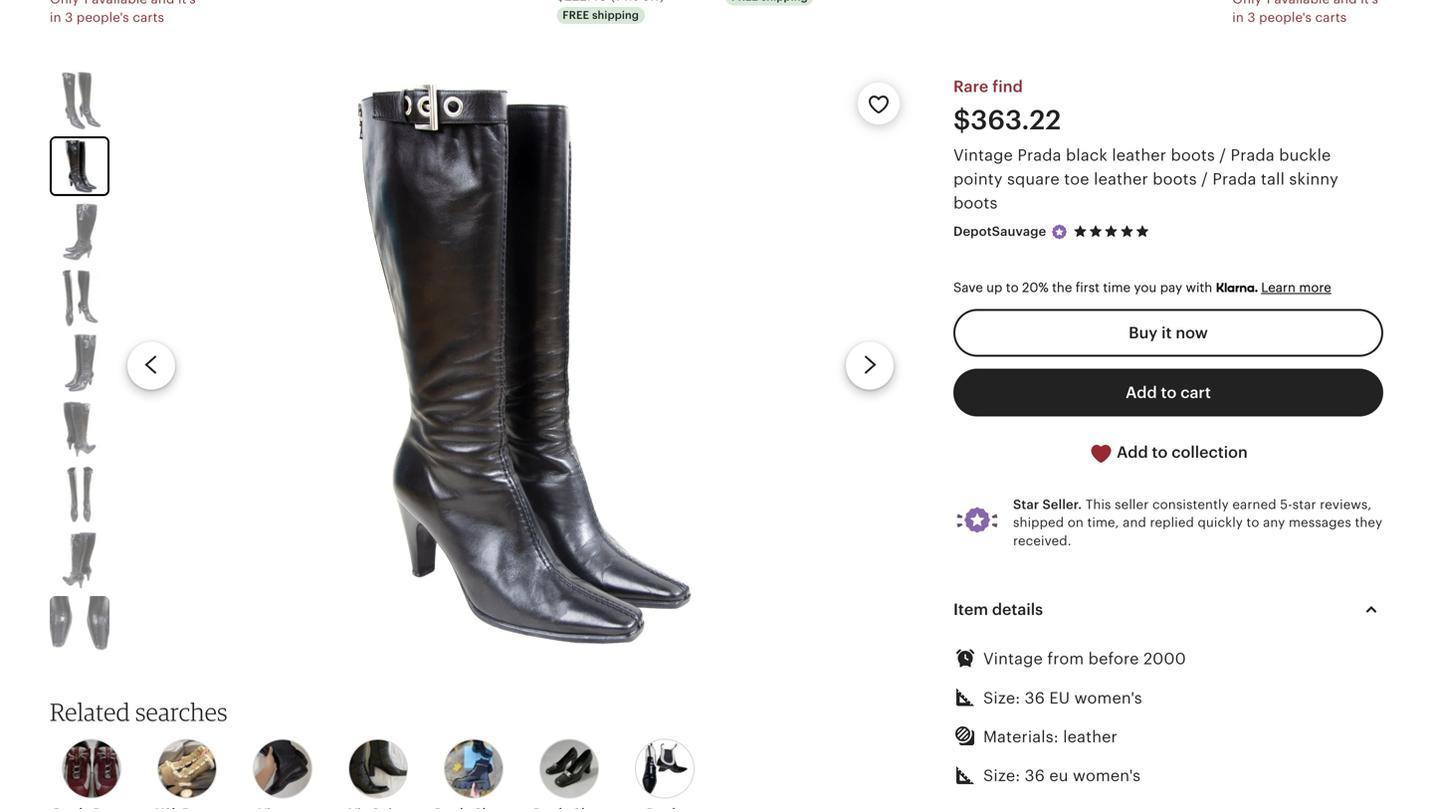 Task type: vqa. For each thing, say whether or not it's contained in the screenshot.
the 36 related to eu
yes



Task type: describe. For each thing, give the bounding box(es) containing it.
20%
[[1022, 280, 1049, 295]]

tall
[[1261, 170, 1285, 188]]

related searches
[[50, 697, 228, 727]]

2 only from the left
[[1233, 0, 1262, 7]]

up
[[987, 280, 1003, 295]]

star
[[1293, 497, 1317, 512]]

this seller consistently earned 5-star reviews, shipped on time, and replied quickly to any messages they received.
[[1013, 497, 1383, 548]]

quickly
[[1198, 515, 1243, 530]]

depotsauvage link
[[954, 224, 1047, 239]]

earned
[[1233, 497, 1277, 512]]

36 for eu
[[1025, 767, 1045, 785]]

2 vertical spatial boots
[[954, 194, 998, 212]]

0 vertical spatial boots
[[1171, 146, 1215, 164]]

pay
[[1160, 280, 1183, 295]]

searches
[[135, 697, 228, 727]]

1 only 1 available and it's in from the left
[[50, 0, 196, 25]]

cart
[[1181, 384, 1211, 402]]

item details
[[954, 601, 1043, 619]]

you
[[1134, 280, 1157, 295]]

materials:
[[984, 728, 1059, 746]]

1 vertical spatial boots
[[1153, 170, 1197, 188]]

and inside the this seller consistently earned 5-star reviews, shipped on time, and replied quickly to any messages they received.
[[1123, 515, 1147, 530]]

time
[[1103, 280, 1131, 295]]

rare
[[954, 78, 989, 96]]

2 people's from the left
[[1259, 10, 1312, 25]]

2 horizontal spatial and
[[1334, 0, 1357, 7]]

related searches region
[[26, 697, 924, 809]]

to inside the add to collection button
[[1152, 444, 1168, 462]]

free shipping
[[563, 9, 639, 21]]

now
[[1176, 324, 1208, 342]]

size: for size: 36 eu women's
[[984, 767, 1021, 785]]

it
[[1162, 324, 1172, 342]]

rare find $363.22
[[954, 78, 1061, 135]]

details
[[992, 601, 1043, 619]]

vintage prada black leather boots / prada buckle pointy square image 4 image
[[50, 268, 110, 327]]

vintage prada black leather boots / prada buckle pointy square image 8 image
[[50, 531, 110, 590]]

5-
[[1280, 497, 1293, 512]]

the
[[1052, 280, 1072, 295]]

1 3 from the left
[[65, 10, 73, 25]]

consistently
[[1153, 497, 1229, 512]]

before
[[1089, 650, 1139, 668]]

free
[[563, 9, 589, 21]]

black
[[1066, 146, 1108, 164]]

prada up square
[[1018, 146, 1062, 164]]

$363.22
[[954, 105, 1061, 135]]

to inside the this seller consistently earned 5-star reviews, shipped on time, and replied quickly to any messages they received.
[[1247, 515, 1260, 530]]

they
[[1355, 515, 1383, 530]]

vintage prada black leather boots / prada buckle pointy square image 1 image
[[50, 71, 110, 130]]

klarna.
[[1216, 280, 1258, 296]]

1 it's from the left
[[178, 0, 196, 7]]

2 1 from the left
[[1266, 0, 1271, 7]]

women's for size: 36 eu women's
[[1075, 689, 1143, 707]]

vintage prada black leather boots / prada buckle pointy square image 6 image
[[50, 399, 110, 459]]

shipped
[[1013, 515, 1064, 530]]

shipping
[[592, 9, 639, 21]]

learn more button
[[1261, 280, 1332, 295]]

prada up tall
[[1231, 146, 1275, 164]]

collection
[[1172, 444, 1248, 462]]

36 for eu
[[1025, 689, 1045, 707]]

1 horizontal spatial /
[[1220, 146, 1227, 164]]

0 horizontal spatial and
[[151, 0, 175, 7]]

vintage prada black leather boots / prada buckle pointy square image 7 image
[[50, 465, 110, 525]]

1 1 from the left
[[83, 0, 88, 7]]

on
[[1068, 515, 1084, 530]]

learn
[[1261, 280, 1296, 295]]

women's for size: 36 eu women's
[[1073, 767, 1141, 785]]

1 in from the left
[[50, 10, 61, 25]]

pointy
[[954, 170, 1003, 188]]

to inside add to cart button
[[1161, 384, 1177, 402]]

skinny
[[1290, 170, 1339, 188]]

prada left tall
[[1213, 170, 1257, 188]]

reviews,
[[1320, 497, 1372, 512]]

size: for size: 36 eu women's
[[984, 689, 1021, 707]]

with
[[1186, 280, 1213, 295]]

vintage for vintage from before 2000
[[984, 650, 1043, 668]]

vintage prada black leather boots / prada buckle pointy square image 5 image
[[50, 333, 110, 393]]

1 carts from the left
[[133, 10, 164, 25]]

add for add to cart
[[1126, 384, 1157, 402]]



Task type: locate. For each thing, give the bounding box(es) containing it.
in
[[50, 10, 61, 25], [1233, 10, 1244, 25]]

to inside save up to 20% the first time you pay with klarna. learn more
[[1006, 280, 1019, 295]]

received.
[[1013, 533, 1072, 548]]

2 in from the left
[[1233, 10, 1244, 25]]

2 3 people's carts from the left
[[1248, 10, 1347, 25]]

star
[[1013, 497, 1039, 512]]

add for add to collection
[[1117, 444, 1148, 462]]

item details button
[[936, 586, 1402, 634]]

to left cart
[[1161, 384, 1177, 402]]

1 people's from the left
[[77, 10, 129, 25]]

it's
[[178, 0, 196, 7], [1361, 0, 1379, 7]]

messages
[[1289, 515, 1352, 530]]

vintage prada black leather boots / prada buckle pointy square image 9 image
[[50, 596, 110, 656]]

women's
[[1075, 689, 1143, 707], [1073, 767, 1141, 785]]

boots
[[1171, 146, 1215, 164], [1153, 170, 1197, 188], [954, 194, 998, 212]]

1 horizontal spatial 1
[[1266, 0, 1271, 7]]

star seller.
[[1013, 497, 1082, 512]]

buckle
[[1279, 146, 1331, 164]]

0 horizontal spatial /
[[1202, 170, 1208, 188]]

prada
[[1018, 146, 1062, 164], [1231, 146, 1275, 164], [1213, 170, 1257, 188]]

1 36 from the top
[[1025, 689, 1045, 707]]

add up seller
[[1117, 444, 1148, 462]]

this
[[1086, 497, 1111, 512]]

2000
[[1144, 650, 1186, 668]]

vintage prada black leather boots / prada buckle pointy square image 2 image
[[116, 71, 906, 661], [52, 138, 108, 194]]

1 vertical spatial leather
[[1094, 170, 1149, 188]]

0 vertical spatial /
[[1220, 146, 1227, 164]]

materials: leather
[[984, 728, 1118, 746]]

vintage prada black leather boots / prada buckle pointy square toe leather boots / prada tall skinny boots
[[954, 146, 1339, 212]]

0 horizontal spatial in
[[50, 10, 61, 25]]

0 horizontal spatial people's
[[77, 10, 129, 25]]

vintage from before 2000
[[984, 650, 1186, 668]]

buy it now
[[1129, 324, 1208, 342]]

/ left buckle
[[1220, 146, 1227, 164]]

add to collection
[[1113, 444, 1248, 462]]

1 horizontal spatial vintage prada black leather boots / prada buckle pointy square image 2 image
[[116, 71, 906, 661]]

add to cart button
[[954, 369, 1384, 417]]

0 horizontal spatial it's
[[178, 0, 196, 7]]

to down earned
[[1247, 515, 1260, 530]]

people's
[[77, 10, 129, 25], [1259, 10, 1312, 25]]

size:
[[984, 689, 1021, 707], [984, 767, 1021, 785]]

leather right black
[[1112, 146, 1167, 164]]

0 horizontal spatial only 1 available and it's in
[[50, 0, 196, 25]]

3 people's carts
[[65, 10, 164, 25], [1248, 10, 1347, 25]]

time,
[[1087, 515, 1120, 530]]

add to collection button
[[954, 429, 1384, 478]]

seller.
[[1043, 497, 1082, 512]]

1 horizontal spatial and
[[1123, 515, 1147, 530]]

0 vertical spatial women's
[[1075, 689, 1143, 707]]

more
[[1299, 280, 1332, 295]]

and
[[151, 0, 175, 7], [1334, 0, 1357, 7], [1123, 515, 1147, 530]]

any
[[1263, 515, 1286, 530]]

1 horizontal spatial carts
[[1316, 10, 1347, 25]]

vintage for vintage prada black leather boots / prada buckle pointy square toe leather boots / prada tall skinny boots
[[954, 146, 1013, 164]]

vintage down details
[[984, 650, 1043, 668]]

only 1 available and it's in
[[50, 0, 196, 25], [1233, 0, 1379, 25]]

2 carts from the left
[[1316, 10, 1347, 25]]

free shipping link
[[557, 0, 708, 27]]

save up to 20% the first time you pay with klarna. learn more
[[954, 280, 1332, 296]]

1 vertical spatial women's
[[1073, 767, 1141, 785]]

seller
[[1115, 497, 1149, 512]]

1 vertical spatial vintage
[[984, 650, 1043, 668]]

to right up
[[1006, 280, 1019, 295]]

vintage inside 'vintage prada black leather boots / prada buckle pointy square toe leather boots / prada tall skinny boots'
[[954, 146, 1013, 164]]

1 horizontal spatial it's
[[1361, 0, 1379, 7]]

0 vertical spatial add
[[1126, 384, 1157, 402]]

2 available from the left
[[1275, 0, 1330, 7]]

0 horizontal spatial vintage prada black leather boots / prada buckle pointy square image 2 image
[[52, 138, 108, 194]]

add to cart
[[1126, 384, 1211, 402]]

36
[[1025, 689, 1045, 707], [1025, 767, 1045, 785]]

1 3 people's carts from the left
[[65, 10, 164, 25]]

3
[[65, 10, 73, 25], [1248, 10, 1256, 25]]

2 only 1 available and it's in from the left
[[1233, 0, 1379, 25]]

0 vertical spatial 36
[[1025, 689, 1045, 707]]

1 only from the left
[[50, 0, 79, 7]]

1 horizontal spatial available
[[1275, 0, 1330, 7]]

1 vertical spatial size:
[[984, 767, 1021, 785]]

first
[[1076, 280, 1100, 295]]

eu
[[1050, 767, 1069, 785]]

add left cart
[[1126, 384, 1157, 402]]

1 horizontal spatial only 1 available and it's in
[[1233, 0, 1379, 25]]

1 available from the left
[[92, 0, 147, 7]]

add inside button
[[1117, 444, 1148, 462]]

add inside button
[[1126, 384, 1157, 402]]

1 vertical spatial /
[[1202, 170, 1208, 188]]

1 horizontal spatial 3 people's carts
[[1248, 10, 1347, 25]]

leather down black
[[1094, 170, 1149, 188]]

size: 36 eu women's
[[984, 689, 1143, 707]]

leather down size: 36 eu women's
[[1063, 728, 1118, 746]]

carts
[[133, 10, 164, 25], [1316, 10, 1347, 25]]

0 horizontal spatial only
[[50, 0, 79, 7]]

find
[[993, 78, 1023, 96]]

0 horizontal spatial carts
[[133, 10, 164, 25]]

0 horizontal spatial 3
[[65, 10, 73, 25]]

toe
[[1064, 170, 1090, 188]]

eu
[[1050, 689, 1070, 707]]

replied
[[1150, 515, 1194, 530]]

buy it now button
[[954, 309, 1384, 357]]

vintage up pointy
[[954, 146, 1013, 164]]

item
[[954, 601, 988, 619]]

0 horizontal spatial 1
[[83, 0, 88, 7]]

from
[[1048, 650, 1084, 668]]

0 vertical spatial leather
[[1112, 146, 1167, 164]]

1 horizontal spatial in
[[1233, 10, 1244, 25]]

star_seller image
[[1050, 223, 1068, 241]]

1 horizontal spatial 3
[[1248, 10, 1256, 25]]

leather
[[1112, 146, 1167, 164], [1094, 170, 1149, 188], [1063, 728, 1118, 746]]

depotsauvage
[[954, 224, 1047, 239]]

2 it's from the left
[[1361, 0, 1379, 7]]

1 horizontal spatial only
[[1233, 0, 1262, 7]]

1 vertical spatial 36
[[1025, 767, 1045, 785]]

size: 36 eu women's
[[984, 767, 1141, 785]]

0 horizontal spatial available
[[92, 0, 147, 7]]

vintage prada black leather boots / prada buckle pointy square image 3 image
[[50, 202, 110, 262]]

0 vertical spatial size:
[[984, 689, 1021, 707]]

1
[[83, 0, 88, 7], [1266, 0, 1271, 7]]

1 size: from the top
[[984, 689, 1021, 707]]

vintage
[[954, 146, 1013, 164], [984, 650, 1043, 668]]

to
[[1006, 280, 1019, 295], [1161, 384, 1177, 402], [1152, 444, 1168, 462], [1247, 515, 1260, 530]]

buy
[[1129, 324, 1158, 342]]

women's right eu
[[1073, 767, 1141, 785]]

to left collection in the right of the page
[[1152, 444, 1168, 462]]

2 size: from the top
[[984, 767, 1021, 785]]

size: up materials: on the right
[[984, 689, 1021, 707]]

size: down materials: on the right
[[984, 767, 1021, 785]]

1 vertical spatial add
[[1117, 444, 1148, 462]]

1 horizontal spatial people's
[[1259, 10, 1312, 25]]

0 horizontal spatial 3 people's carts
[[65, 10, 164, 25]]

only
[[50, 0, 79, 7], [1233, 0, 1262, 7]]

available
[[92, 0, 147, 7], [1275, 0, 1330, 7]]

women's down before at the right
[[1075, 689, 1143, 707]]

2 3 from the left
[[1248, 10, 1256, 25]]

add
[[1126, 384, 1157, 402], [1117, 444, 1148, 462]]

save
[[954, 280, 983, 295]]

square
[[1007, 170, 1060, 188]]

2 36 from the top
[[1025, 767, 1045, 785]]

related
[[50, 697, 130, 727]]

/
[[1220, 146, 1227, 164], [1202, 170, 1208, 188]]

0 vertical spatial vintage
[[954, 146, 1013, 164]]

/ left tall
[[1202, 170, 1208, 188]]

2 vertical spatial leather
[[1063, 728, 1118, 746]]



